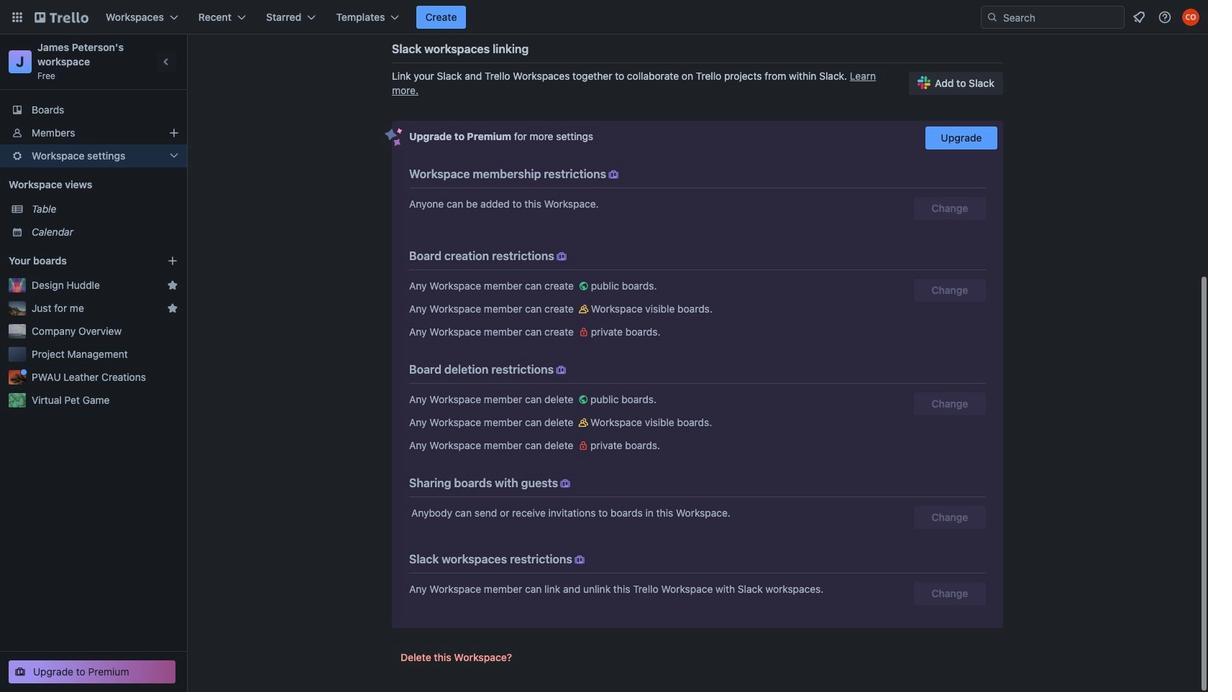 Task type: describe. For each thing, give the bounding box(es) containing it.
add board image
[[167, 255, 178, 267]]

0 vertical spatial sm image
[[577, 325, 591, 339]]

search image
[[987, 12, 998, 23]]

christina overa (christinaovera) image
[[1182, 9, 1199, 26]]

0 notifications image
[[1130, 9, 1148, 26]]

sparkle image
[[385, 128, 403, 147]]

1 starred icon image from the top
[[167, 280, 178, 291]]

your boards with 6 items element
[[9, 252, 145, 270]]

workspace navigation collapse icon image
[[157, 52, 177, 72]]



Task type: locate. For each thing, give the bounding box(es) containing it.
2 starred icon image from the top
[[167, 303, 178, 314]]

0 vertical spatial starred icon image
[[167, 280, 178, 291]]

primary element
[[0, 0, 1208, 35]]

1 vertical spatial sm image
[[572, 553, 587, 567]]

sm image
[[606, 168, 621, 182], [554, 250, 569, 264], [577, 279, 591, 293], [577, 302, 591, 316], [554, 363, 568, 378], [576, 393, 591, 407], [576, 416, 591, 430], [576, 439, 591, 453], [558, 477, 572, 491]]

starred icon image
[[167, 280, 178, 291], [167, 303, 178, 314]]

Search field
[[998, 7, 1124, 27]]

open information menu image
[[1158, 10, 1172, 24]]

back to home image
[[35, 6, 88, 29]]

sm image
[[577, 325, 591, 339], [572, 553, 587, 567]]

1 vertical spatial starred icon image
[[167, 303, 178, 314]]



Task type: vqa. For each thing, say whether or not it's contained in the screenshot.
the topmost Starred Icon
yes



